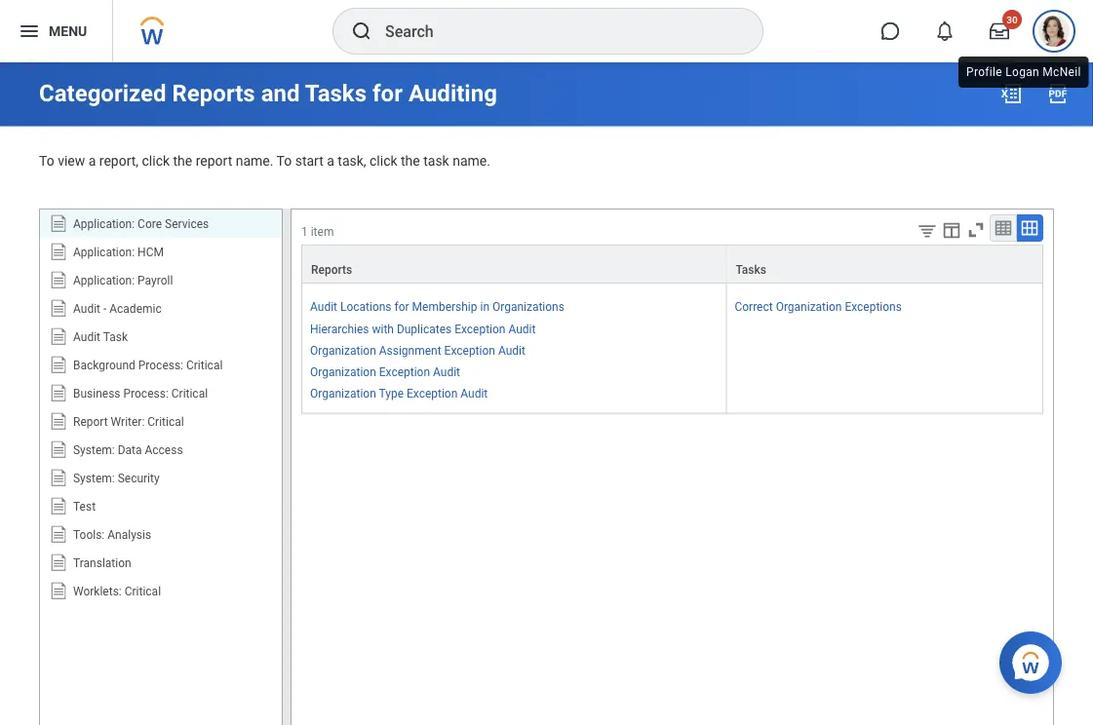 Task type: vqa. For each thing, say whether or not it's contained in the screenshot.
Proprietary
no



Task type: describe. For each thing, give the bounding box(es) containing it.
export to excel image
[[1000, 82, 1023, 105]]

correct organization exceptions
[[735, 301, 902, 314]]

background
[[73, 359, 135, 372]]

1 item
[[301, 225, 334, 239]]

fullscreen image
[[966, 220, 987, 241]]

business
[[73, 387, 121, 401]]

core
[[138, 217, 162, 231]]

academic
[[109, 302, 162, 316]]

30 button
[[979, 10, 1022, 53]]

correct organization exceptions link
[[735, 297, 902, 314]]

items selected list
[[310, 297, 565, 402]]

audit locations for membership in organizations link
[[310, 297, 565, 314]]

expand table image
[[1021, 219, 1040, 238]]

search image
[[350, 20, 374, 43]]

mcneil
[[1043, 65, 1082, 79]]

critical for business process: critical
[[171, 387, 208, 401]]

report writer: critical
[[73, 415, 184, 429]]

with
[[372, 322, 394, 336]]

0 vertical spatial tasks
[[305, 80, 367, 107]]

audit - academic
[[73, 302, 162, 316]]

worklets: critical
[[73, 585, 161, 599]]

task
[[103, 330, 128, 344]]

system: for system: security
[[73, 472, 115, 485]]

report,
[[99, 153, 139, 169]]

critical for report writer: critical
[[148, 415, 184, 429]]

select to filter grid data image
[[917, 221, 939, 241]]

critical for background process: critical
[[186, 359, 223, 372]]

profile logan mcneil
[[967, 65, 1082, 79]]

tools:
[[73, 528, 105, 542]]

item
[[311, 225, 334, 239]]

table image
[[994, 219, 1014, 238]]

2 the from the left
[[401, 153, 420, 169]]

tasks inside popup button
[[736, 264, 767, 277]]

background process: critical
[[73, 359, 223, 372]]

1
[[301, 225, 308, 239]]

worklets:
[[73, 585, 122, 599]]

menu
[[49, 23, 87, 39]]

in
[[480, 301, 490, 314]]

profile
[[967, 65, 1003, 79]]

and
[[261, 80, 300, 107]]

Search Workday  search field
[[385, 10, 723, 53]]

application: for application: payroll
[[73, 274, 135, 287]]

process: for background
[[138, 359, 183, 372]]

justify image
[[18, 20, 41, 43]]

-
[[103, 302, 107, 316]]

2 name. from the left
[[453, 153, 491, 169]]

view printable version (pdf) image
[[1047, 82, 1070, 105]]

organization type exception audit link
[[310, 383, 488, 400]]

inbox large image
[[990, 21, 1010, 41]]

1 name. from the left
[[236, 153, 274, 169]]

system: security
[[73, 472, 160, 485]]

hcm
[[138, 245, 164, 259]]

analysis
[[108, 528, 151, 542]]

business process: critical
[[73, 387, 208, 401]]

exceptions
[[845, 301, 902, 314]]

categorized reports and tasks for auditing
[[39, 80, 497, 107]]

2 a from the left
[[327, 153, 335, 169]]

audit task
[[73, 330, 128, 344]]

application: payroll
[[73, 274, 173, 287]]

data
[[118, 444, 142, 457]]



Task type: locate. For each thing, give the bounding box(es) containing it.
1 to from the left
[[39, 153, 54, 169]]

1 horizontal spatial the
[[401, 153, 420, 169]]

1 row from the top
[[301, 245, 1044, 284]]

system: data access
[[73, 444, 183, 457]]

duplicates
[[397, 322, 452, 336]]

0 vertical spatial for
[[373, 80, 403, 107]]

audit
[[310, 301, 338, 314], [73, 302, 100, 316], [509, 322, 536, 336], [73, 330, 100, 344], [498, 344, 526, 357], [433, 365, 461, 379], [461, 387, 488, 400]]

the
[[173, 153, 192, 169], [401, 153, 420, 169]]

profile logan mcneil tooltip
[[955, 53, 1093, 92]]

name. right report
[[236, 153, 274, 169]]

profile logan mcneil image
[[1039, 16, 1070, 51]]

application: core services
[[73, 217, 209, 231]]

0 horizontal spatial a
[[88, 153, 96, 169]]

row containing reports
[[301, 245, 1044, 284]]

access
[[145, 444, 183, 457]]

a right view
[[88, 153, 96, 169]]

reports button
[[302, 246, 726, 283]]

2 application: from the top
[[73, 245, 135, 259]]

application: for application: core services
[[73, 217, 135, 231]]

tasks up correct
[[736, 264, 767, 277]]

0 vertical spatial process:
[[138, 359, 183, 372]]

application: hcm
[[73, 245, 164, 259]]

security
[[118, 472, 160, 485]]

exception
[[455, 322, 506, 336], [444, 344, 496, 357], [379, 365, 430, 379], [407, 387, 458, 400]]

payroll
[[138, 274, 173, 287]]

task
[[424, 153, 449, 169]]

name.
[[236, 153, 274, 169], [453, 153, 491, 169]]

critical right "worklets:"
[[125, 585, 161, 599]]

reports inside popup button
[[311, 264, 352, 277]]

membership
[[412, 301, 478, 314]]

reports left and
[[172, 80, 255, 107]]

click
[[142, 153, 170, 169], [370, 153, 398, 169]]

0 horizontal spatial the
[[173, 153, 192, 169]]

services
[[165, 217, 209, 231]]

1 vertical spatial application:
[[73, 245, 135, 259]]

hierarchies
[[310, 322, 369, 336]]

for left auditing
[[373, 80, 403, 107]]

system: for system: data access
[[73, 444, 115, 457]]

report
[[73, 415, 108, 429]]

the left task at left top
[[401, 153, 420, 169]]

1 vertical spatial tasks
[[736, 264, 767, 277]]

1 vertical spatial reports
[[311, 264, 352, 277]]

audit locations for membership in organizations hierarchies with duplicates exception audit organization assignment exception audit organization exception audit organization type exception audit
[[310, 301, 565, 400]]

row
[[301, 245, 1044, 284], [301, 284, 1044, 414]]

for up hierarchies with duplicates exception audit link
[[395, 301, 409, 314]]

0 vertical spatial application:
[[73, 217, 135, 231]]

2 vertical spatial application:
[[73, 274, 135, 287]]

system: down report
[[73, 444, 115, 457]]

auditing
[[409, 80, 497, 107]]

process: for business
[[123, 387, 169, 401]]

0 horizontal spatial click
[[142, 153, 170, 169]]

assignment
[[379, 344, 442, 357]]

reports
[[172, 80, 255, 107], [311, 264, 352, 277]]

application: up application: payroll
[[73, 245, 135, 259]]

organizations
[[493, 301, 565, 314]]

0 vertical spatial reports
[[172, 80, 255, 107]]

process:
[[138, 359, 183, 372], [123, 387, 169, 401]]

toolbar
[[902, 215, 1044, 245]]

translation
[[73, 557, 131, 570]]

system: up test
[[73, 472, 115, 485]]

0 horizontal spatial name.
[[236, 153, 274, 169]]

1 horizontal spatial a
[[327, 153, 335, 169]]

locations
[[340, 301, 392, 314]]

application: for application: hcm
[[73, 245, 135, 259]]

1 horizontal spatial click
[[370, 153, 398, 169]]

application: up application: hcm
[[73, 217, 135, 231]]

hierarchies with duplicates exception audit link
[[310, 318, 536, 336]]

30
[[1007, 14, 1018, 25]]

2 to from the left
[[277, 153, 292, 169]]

0 vertical spatial system:
[[73, 444, 115, 457]]

1 application: from the top
[[73, 217, 135, 231]]

notifications large image
[[936, 21, 955, 41]]

1 horizontal spatial name.
[[453, 153, 491, 169]]

report
[[196, 153, 232, 169]]

for inside audit locations for membership in organizations hierarchies with duplicates exception audit organization assignment exception audit organization exception audit organization type exception audit
[[395, 301, 409, 314]]

for
[[373, 80, 403, 107], [395, 301, 409, 314]]

3 application: from the top
[[73, 274, 135, 287]]

1 system: from the top
[[73, 444, 115, 457]]

0 horizontal spatial reports
[[172, 80, 255, 107]]

click right report,
[[142, 153, 170, 169]]

to left view
[[39, 153, 54, 169]]

1 vertical spatial for
[[395, 301, 409, 314]]

logan
[[1006, 65, 1040, 79]]

tasks button
[[727, 246, 1043, 283]]

process: down background process: critical
[[123, 387, 169, 401]]

2 row from the top
[[301, 284, 1044, 414]]

writer:
[[111, 415, 145, 429]]

to left the start
[[277, 153, 292, 169]]

0 horizontal spatial tasks
[[305, 80, 367, 107]]

categorized
[[39, 80, 166, 107]]

reports down item
[[311, 264, 352, 277]]

1 horizontal spatial reports
[[311, 264, 352, 277]]

2 click from the left
[[370, 153, 398, 169]]

critical up access at the left of the page
[[148, 415, 184, 429]]

a right the start
[[327, 153, 335, 169]]

1 vertical spatial process:
[[123, 387, 169, 401]]

0 horizontal spatial to
[[39, 153, 54, 169]]

1 click from the left
[[142, 153, 170, 169]]

2 system: from the top
[[73, 472, 115, 485]]

task,
[[338, 153, 366, 169]]

row containing audit locations for membership in organizations
[[301, 284, 1044, 414]]

critical up business process: critical
[[186, 359, 223, 372]]

1 horizontal spatial to
[[277, 153, 292, 169]]

1 vertical spatial system:
[[73, 472, 115, 485]]

application: up the -
[[73, 274, 135, 287]]

tools: analysis
[[73, 528, 151, 542]]

the left report
[[173, 153, 192, 169]]

tasks right and
[[305, 80, 367, 107]]

1 the from the left
[[173, 153, 192, 169]]

a
[[88, 153, 96, 169], [327, 153, 335, 169]]

test
[[73, 500, 96, 514]]

toolbar inside categorized reports and tasks for auditing main content
[[902, 215, 1044, 245]]

start
[[295, 153, 324, 169]]

critical down background process: critical
[[171, 387, 208, 401]]

process: up business process: critical
[[138, 359, 183, 372]]

view
[[58, 153, 85, 169]]

to view a report, click the report name. to start a task, click the task name.
[[39, 153, 491, 169]]

1 a from the left
[[88, 153, 96, 169]]

correct
[[735, 301, 773, 314]]

critical
[[186, 359, 223, 372], [171, 387, 208, 401], [148, 415, 184, 429], [125, 585, 161, 599]]

type
[[379, 387, 404, 400]]

menu button
[[0, 0, 112, 62]]

categorized reports and tasks for auditing main content
[[0, 62, 1094, 726]]

system:
[[73, 444, 115, 457], [73, 472, 115, 485]]

to
[[39, 153, 54, 169], [277, 153, 292, 169]]

1 horizontal spatial tasks
[[736, 264, 767, 277]]

application:
[[73, 217, 135, 231], [73, 245, 135, 259], [73, 274, 135, 287]]

organization exception audit link
[[310, 361, 461, 379]]

organization assignment exception audit link
[[310, 340, 526, 357]]

click right task, at the left of page
[[370, 153, 398, 169]]

name. right task at left top
[[453, 153, 491, 169]]

tasks
[[305, 80, 367, 107], [736, 264, 767, 277]]

click to view/edit grid preferences image
[[941, 220, 963, 241]]

organization
[[776, 301, 842, 314], [310, 344, 376, 357], [310, 365, 376, 379], [310, 387, 376, 400]]



